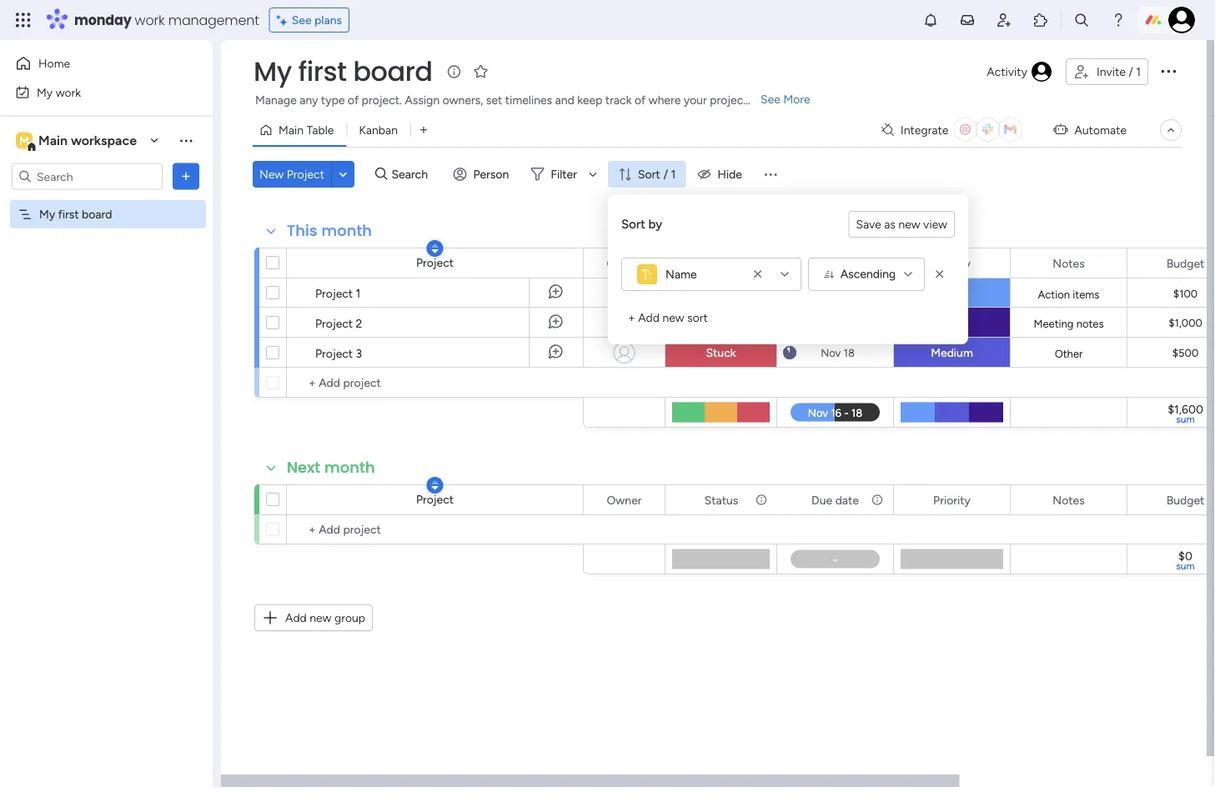 Task type: vqa. For each thing, say whether or not it's contained in the screenshot.
Dock this widget
no



Task type: locate. For each thing, give the bounding box(es) containing it.
1 vertical spatial due date
[[812, 493, 859, 507]]

Budget field
[[1163, 254, 1209, 272], [1163, 491, 1209, 509]]

my down home
[[37, 85, 53, 99]]

my first board inside list box
[[39, 207, 112, 222]]

0 vertical spatial budget
[[1167, 256, 1205, 270]]

1 vertical spatial notes field
[[1049, 491, 1089, 509]]

/ inside button
[[1129, 65, 1134, 79]]

john smith image
[[1169, 7, 1196, 33]]

/ right invite
[[1129, 65, 1134, 79]]

date for second due date field from the bottom of the page
[[836, 256, 859, 270]]

activity
[[987, 65, 1028, 79]]

items
[[1073, 288, 1100, 301]]

This month field
[[283, 220, 376, 242]]

$0 sum
[[1177, 549, 1195, 572]]

project
[[287, 167, 324, 181], [416, 256, 454, 270], [315, 286, 353, 300], [315, 316, 353, 330], [315, 346, 353, 360], [416, 493, 454, 507]]

0 horizontal spatial my first board
[[39, 207, 112, 222]]

+
[[628, 311, 636, 325]]

budget up the $0
[[1167, 493, 1205, 507]]

invite
[[1097, 65, 1126, 79]]

sum
[[1177, 413, 1195, 426], [1177, 560, 1195, 572]]

2 owner field from the top
[[603, 491, 646, 509]]

0 vertical spatial due
[[812, 256, 833, 270]]

1 vertical spatial due
[[812, 493, 833, 507]]

1 vertical spatial priority field
[[930, 491, 975, 509]]

main inside button
[[279, 123, 304, 137]]

sort for sort / 1
[[638, 167, 661, 181]]

my inside list box
[[39, 207, 55, 222]]

of right 'track' at top
[[635, 93, 646, 107]]

1 vertical spatial my first board
[[39, 207, 112, 222]]

see inside see more 'link'
[[761, 92, 781, 106]]

0 vertical spatial month
[[322, 220, 372, 242]]

0 vertical spatial see
[[292, 13, 312, 27]]

0 horizontal spatial add
[[285, 611, 307, 625]]

due date for second due date field from the bottom of the page
[[812, 256, 859, 270]]

project right new
[[287, 167, 324, 181]]

new inside button
[[899, 217, 921, 232]]

project 1
[[315, 286, 361, 300]]

v2 overdue deadline image
[[783, 286, 797, 302]]

0 horizontal spatial of
[[348, 93, 359, 107]]

nov left 18
[[821, 346, 841, 360]]

on
[[733, 287, 746, 301]]

0 horizontal spatial column information image
[[755, 257, 768, 270]]

$0
[[1179, 549, 1193, 563]]

work for monday
[[135, 10, 165, 29]]

2 budget field from the top
[[1163, 491, 1209, 509]]

1 owner field from the top
[[603, 254, 646, 272]]

$500
[[1173, 347, 1199, 360]]

kanban
[[359, 123, 398, 137]]

month for next month
[[325, 457, 375, 479]]

new left 'sort'
[[663, 311, 685, 325]]

2 priority from the top
[[934, 493, 971, 507]]

1 vertical spatial notes
[[1053, 493, 1085, 507]]

month
[[322, 220, 372, 242], [325, 457, 375, 479]]

add view image
[[420, 124, 427, 136]]

2 date from the top
[[836, 493, 859, 507]]

1 right invite
[[1137, 65, 1141, 79]]

0 vertical spatial owner field
[[603, 254, 646, 272]]

1 vertical spatial new
[[663, 311, 685, 325]]

2 vertical spatial 1
[[356, 286, 361, 300]]

first up type
[[298, 53, 347, 90]]

new
[[259, 167, 284, 181]]

work down home
[[56, 85, 81, 99]]

inbox image
[[960, 12, 976, 28]]

2 vertical spatial new
[[310, 611, 332, 625]]

0 vertical spatial add
[[638, 311, 660, 325]]

1 vertical spatial work
[[56, 85, 81, 99]]

1 budget from the top
[[1167, 256, 1205, 270]]

1 vertical spatial date
[[836, 493, 859, 507]]

1 horizontal spatial see
[[761, 92, 781, 106]]

budget field up the $100
[[1163, 254, 1209, 272]]

1 vertical spatial sum
[[1177, 560, 1195, 572]]

+ add project text field down sort desc icon
[[295, 520, 576, 540]]

project
[[710, 93, 748, 107]]

0 vertical spatial board
[[353, 53, 433, 90]]

board up "project."
[[353, 53, 433, 90]]

1 horizontal spatial my first board
[[254, 53, 433, 90]]

manage any type of project. assign owners, set timelines and keep track of where your project stands.
[[255, 93, 788, 107]]

action
[[1038, 288, 1071, 301]]

1 vertical spatial + add project text field
[[295, 520, 576, 540]]

0 vertical spatial + add project text field
[[295, 373, 576, 393]]

2 due date field from the top
[[808, 491, 863, 509]]

work right monday
[[135, 10, 165, 29]]

nov 16
[[821, 287, 855, 300]]

1 vertical spatial month
[[325, 457, 375, 479]]

1 vertical spatial due date field
[[808, 491, 863, 509]]

project left 3
[[315, 346, 353, 360]]

sort desc image
[[432, 480, 438, 491]]

1 horizontal spatial column information image
[[871, 494, 884, 507]]

1 vertical spatial column information image
[[871, 494, 884, 507]]

1 vertical spatial nov
[[821, 346, 841, 360]]

add inside button
[[638, 311, 660, 325]]

2 nov from the top
[[821, 346, 841, 360]]

due
[[812, 256, 833, 270], [812, 493, 833, 507]]

notes
[[1053, 256, 1085, 270], [1053, 493, 1085, 507]]

1 date from the top
[[836, 256, 859, 270]]

nov left 16
[[821, 287, 842, 300]]

see plans
[[292, 13, 342, 27]]

1 vertical spatial board
[[82, 207, 112, 222]]

Status field
[[701, 254, 743, 272], [701, 491, 743, 509]]

1 vertical spatial owner
[[607, 493, 642, 507]]

see for see plans
[[292, 13, 312, 27]]

see
[[292, 13, 312, 27], [761, 92, 781, 106]]

keep
[[578, 93, 603, 107]]

owner for next month
[[607, 493, 642, 507]]

see inside the "see plans" button
[[292, 13, 312, 27]]

column information image
[[871, 257, 884, 270], [755, 494, 768, 507]]

Notes field
[[1049, 254, 1089, 272], [1049, 491, 1089, 509]]

2 due date from the top
[[812, 493, 859, 507]]

meeting
[[1034, 317, 1074, 330]]

1 inside button
[[1137, 65, 1141, 79]]

+ add project text field down 3
[[295, 373, 576, 393]]

dapulse integrations image
[[882, 124, 894, 136]]

Owner field
[[603, 254, 646, 272], [603, 491, 646, 509]]

sort up 'by'
[[638, 167, 661, 181]]

main right workspace icon
[[38, 133, 68, 149]]

2 budget from the top
[[1167, 493, 1205, 507]]

0 vertical spatial /
[[1129, 65, 1134, 79]]

1 priority from the top
[[934, 256, 971, 270]]

sort left 'by'
[[622, 217, 646, 232]]

work inside button
[[56, 85, 81, 99]]

owner field for next month
[[603, 491, 646, 509]]

budget for second budget field
[[1167, 493, 1205, 507]]

0 vertical spatial due date field
[[808, 254, 863, 272]]

workspace selection element
[[16, 131, 139, 152]]

sum inside $1,600 sum
[[1177, 413, 1195, 426]]

main left table
[[279, 123, 304, 137]]

nov
[[821, 287, 842, 300], [821, 346, 841, 360]]

1 due date from the top
[[812, 256, 859, 270]]

first down search in workspace field
[[58, 207, 79, 222]]

0 vertical spatial notes
[[1053, 256, 1085, 270]]

1 vertical spatial sort
[[622, 217, 646, 232]]

0 vertical spatial work
[[135, 10, 165, 29]]

Priority field
[[930, 254, 975, 272], [930, 491, 975, 509]]

sort for sort by
[[622, 217, 646, 232]]

due date for second due date field from the top of the page
[[812, 493, 859, 507]]

1 vertical spatial /
[[664, 167, 668, 181]]

project down sort desc image
[[416, 256, 454, 270]]

1 up the 2
[[356, 286, 361, 300]]

1 sum from the top
[[1177, 413, 1195, 426]]

2 sum from the top
[[1177, 560, 1195, 572]]

1 status from the top
[[705, 256, 739, 270]]

1 vertical spatial add
[[285, 611, 307, 625]]

main
[[279, 123, 304, 137], [38, 133, 68, 149]]

1
[[1137, 65, 1141, 79], [671, 167, 676, 181], [356, 286, 361, 300]]

notes
[[1077, 317, 1104, 330]]

budget up the $100
[[1167, 256, 1205, 270]]

/ for sort
[[664, 167, 668, 181]]

my
[[254, 53, 292, 90], [37, 85, 53, 99], [39, 207, 55, 222]]

budget field up the $0
[[1163, 491, 1209, 509]]

sort
[[638, 167, 661, 181], [622, 217, 646, 232]]

new left group
[[310, 611, 332, 625]]

project 2
[[315, 316, 362, 330]]

0 horizontal spatial /
[[664, 167, 668, 181]]

$1,000
[[1169, 317, 1203, 330]]

0 vertical spatial new
[[899, 217, 921, 232]]

my first board
[[254, 53, 433, 90], [39, 207, 112, 222]]

new for sort
[[663, 311, 685, 325]]

1 vertical spatial see
[[761, 92, 781, 106]]

column information image
[[755, 257, 768, 270], [871, 494, 884, 507]]

see for see more
[[761, 92, 781, 106]]

2 horizontal spatial 1
[[1137, 65, 1141, 79]]

0 vertical spatial nov
[[821, 287, 842, 300]]

1 vertical spatial column information image
[[755, 494, 768, 507]]

0 vertical spatial priority
[[934, 256, 971, 270]]

1 vertical spatial priority
[[934, 493, 971, 507]]

owner
[[607, 256, 642, 270], [607, 493, 642, 507]]

notifications image
[[923, 12, 939, 28]]

group
[[335, 611, 366, 625]]

add
[[638, 311, 660, 325], [285, 611, 307, 625]]

my first board list box
[[0, 197, 213, 454]]

0 vertical spatial sum
[[1177, 413, 1195, 426]]

0 vertical spatial date
[[836, 256, 859, 270]]

1 vertical spatial budget field
[[1163, 491, 1209, 509]]

date for second due date field from the top of the page
[[836, 493, 859, 507]]

+ Add project text field
[[295, 373, 576, 393], [295, 520, 576, 540]]

1 horizontal spatial 1
[[671, 167, 676, 181]]

0 vertical spatial 1
[[1137, 65, 1141, 79]]

0 vertical spatial first
[[298, 53, 347, 90]]

1 nov from the top
[[821, 287, 842, 300]]

my down search in workspace field
[[39, 207, 55, 222]]

0 vertical spatial status
[[705, 256, 739, 270]]

home
[[38, 56, 70, 71]]

$1,600 sum
[[1168, 402, 1204, 426]]

0 vertical spatial sort
[[638, 167, 661, 181]]

1 horizontal spatial column information image
[[871, 257, 884, 270]]

priority
[[934, 256, 971, 270], [934, 493, 971, 507]]

1 horizontal spatial work
[[135, 10, 165, 29]]

board down search in workspace field
[[82, 207, 112, 222]]

monday work management
[[74, 10, 259, 29]]

project 3
[[315, 346, 362, 360]]

1 left hide popup button
[[671, 167, 676, 181]]

new inside button
[[663, 311, 685, 325]]

of right type
[[348, 93, 359, 107]]

0 horizontal spatial main
[[38, 133, 68, 149]]

see more
[[761, 92, 811, 106]]

/
[[1129, 65, 1134, 79], [664, 167, 668, 181]]

1 horizontal spatial add
[[638, 311, 660, 325]]

add right +
[[638, 311, 660, 325]]

0 vertical spatial priority field
[[930, 254, 975, 272]]

autopilot image
[[1054, 119, 1068, 140]]

add left group
[[285, 611, 307, 625]]

0 vertical spatial due date
[[812, 256, 859, 270]]

16
[[844, 287, 855, 300]]

2 horizontal spatial new
[[899, 217, 921, 232]]

1 owner from the top
[[607, 256, 642, 270]]

budget
[[1167, 256, 1205, 270], [1167, 493, 1205, 507]]

my first board up type
[[254, 53, 433, 90]]

0 horizontal spatial board
[[82, 207, 112, 222]]

this month
[[287, 220, 372, 242]]

2 owner from the top
[[607, 493, 642, 507]]

stands.
[[751, 93, 788, 107]]

of
[[348, 93, 359, 107], [635, 93, 646, 107]]

and
[[555, 93, 575, 107]]

1 horizontal spatial of
[[635, 93, 646, 107]]

1 vertical spatial owner field
[[603, 491, 646, 509]]

1 vertical spatial budget
[[1167, 493, 1205, 507]]

1 vertical spatial first
[[58, 207, 79, 222]]

0 horizontal spatial work
[[56, 85, 81, 99]]

1 horizontal spatial /
[[1129, 65, 1134, 79]]

Due date field
[[808, 254, 863, 272], [808, 491, 863, 509]]

0 horizontal spatial new
[[310, 611, 332, 625]]

2 notes field from the top
[[1049, 491, 1089, 509]]

main inside workspace selection element
[[38, 133, 68, 149]]

board
[[353, 53, 433, 90], [82, 207, 112, 222]]

see left more
[[761, 92, 781, 106]]

1 vertical spatial 1
[[671, 167, 676, 181]]

1 status field from the top
[[701, 254, 743, 272]]

other
[[1055, 347, 1083, 360]]

by
[[649, 217, 663, 232]]

/ left hide popup button
[[664, 167, 668, 181]]

1 vertical spatial status
[[705, 493, 739, 507]]

0 vertical spatial status field
[[701, 254, 743, 272]]

see more link
[[759, 91, 812, 108]]

owner field for this month
[[603, 254, 646, 272]]

0 vertical spatial my first board
[[254, 53, 433, 90]]

2 notes from the top
[[1053, 493, 1085, 507]]

1 vertical spatial status field
[[701, 491, 743, 509]]

select product image
[[15, 12, 32, 28]]

0 vertical spatial column information image
[[755, 257, 768, 270]]

1 horizontal spatial main
[[279, 123, 304, 137]]

1 budget field from the top
[[1163, 254, 1209, 272]]

main for main table
[[279, 123, 304, 137]]

new right as
[[899, 217, 921, 232]]

option
[[0, 199, 213, 203]]

month right next
[[325, 457, 375, 479]]

0 vertical spatial budget field
[[1163, 254, 1209, 272]]

see left plans
[[292, 13, 312, 27]]

home button
[[10, 50, 179, 77]]

my first board down search in workspace field
[[39, 207, 112, 222]]

meeting notes
[[1034, 317, 1104, 330]]

0 vertical spatial owner
[[607, 256, 642, 270]]

date
[[836, 256, 859, 270], [836, 493, 859, 507]]

1 horizontal spatial new
[[663, 311, 685, 325]]

0 horizontal spatial first
[[58, 207, 79, 222]]

1 due from the top
[[812, 256, 833, 270]]

1 notes from the top
[[1053, 256, 1085, 270]]

month right this
[[322, 220, 372, 242]]

1 horizontal spatial first
[[298, 53, 347, 90]]

0 vertical spatial notes field
[[1049, 254, 1089, 272]]

my work
[[37, 85, 81, 99]]

0 horizontal spatial see
[[292, 13, 312, 27]]

add new group button
[[254, 605, 373, 632]]



Task type: describe. For each thing, give the bounding box(es) containing it.
hide
[[718, 167, 743, 181]]

sum for $0
[[1177, 560, 1195, 572]]

v2 sort ascending image
[[824, 269, 834, 281]]

+ add new sort
[[628, 311, 708, 325]]

main for main workspace
[[38, 133, 68, 149]]

save
[[856, 217, 882, 232]]

next month
[[287, 457, 375, 479]]

project inside button
[[287, 167, 324, 181]]

manage
[[255, 93, 297, 107]]

add inside button
[[285, 611, 307, 625]]

3
[[356, 346, 362, 360]]

1 horizontal spatial board
[[353, 53, 433, 90]]

my up manage
[[254, 53, 292, 90]]

$100
[[1174, 287, 1198, 301]]

2 of from the left
[[635, 93, 646, 107]]

this
[[287, 220, 318, 242]]

nov for nov 16
[[821, 287, 842, 300]]

person button
[[447, 161, 519, 188]]

new project
[[259, 167, 324, 181]]

table
[[307, 123, 334, 137]]

new project button
[[253, 161, 331, 188]]

0 vertical spatial column information image
[[871, 257, 884, 270]]

0 horizontal spatial column information image
[[755, 494, 768, 507]]

done
[[707, 316, 735, 330]]

track
[[606, 93, 632, 107]]

medium
[[931, 346, 974, 360]]

type
[[321, 93, 345, 107]]

my work button
[[10, 79, 179, 106]]

invite members image
[[996, 12, 1013, 28]]

next
[[287, 457, 321, 479]]

help image
[[1111, 12, 1127, 28]]

2 + add project text field from the top
[[295, 520, 576, 540]]

1 priority field from the top
[[930, 254, 975, 272]]

month for this month
[[322, 220, 372, 242]]

priority for second the priority 'field' from the bottom of the page
[[934, 256, 971, 270]]

main workspace
[[38, 133, 137, 149]]

2 status from the top
[[705, 493, 739, 507]]

filter
[[551, 167, 577, 181]]

v2 search image
[[375, 165, 388, 184]]

1 for sort / 1
[[671, 167, 676, 181]]

Next month field
[[283, 457, 379, 479]]

show board description image
[[444, 63, 464, 80]]

1 of from the left
[[348, 93, 359, 107]]

new for view
[[899, 217, 921, 232]]

my inside button
[[37, 85, 53, 99]]

add to favorites image
[[473, 63, 489, 80]]

collapse board header image
[[1165, 123, 1178, 137]]

invite / 1 button
[[1066, 58, 1149, 85]]

more
[[784, 92, 811, 106]]

monday
[[74, 10, 131, 29]]

save as new view
[[856, 217, 948, 232]]

1 due date field from the top
[[808, 254, 863, 272]]

2 due from the top
[[812, 493, 833, 507]]

project left the 2
[[315, 316, 353, 330]]

apps image
[[1033, 12, 1050, 28]]

main table button
[[253, 117, 347, 144]]

project down sort desc icon
[[416, 493, 454, 507]]

menu image
[[763, 166, 779, 183]]

automate
[[1075, 123, 1127, 137]]

notes for 2nd notes field
[[1053, 493, 1085, 507]]

1 for invite / 1
[[1137, 65, 1141, 79]]

hide button
[[691, 161, 753, 188]]

/ for invite
[[1129, 65, 1134, 79]]

m
[[19, 133, 29, 148]]

working
[[687, 287, 730, 301]]

options image
[[1159, 61, 1179, 81]]

$1,600
[[1168, 402, 1204, 416]]

project.
[[362, 93, 402, 107]]

sum for $1,600
[[1177, 413, 1195, 426]]

working on it
[[687, 287, 756, 301]]

project up the "project 2"
[[315, 286, 353, 300]]

invite / 1
[[1097, 65, 1141, 79]]

save as new view button
[[849, 211, 955, 238]]

where
[[649, 93, 681, 107]]

filter button
[[524, 161, 603, 188]]

main table
[[279, 123, 334, 137]]

2 priority field from the top
[[930, 491, 975, 509]]

Search field
[[388, 163, 438, 186]]

timelines
[[505, 93, 553, 107]]

activity button
[[981, 58, 1060, 85]]

assign
[[405, 93, 440, 107]]

1 + add project text field from the top
[[295, 373, 576, 393]]

new inside button
[[310, 611, 332, 625]]

kanban button
[[347, 117, 410, 144]]

integrate
[[901, 123, 949, 137]]

work for my
[[56, 85, 81, 99]]

sort / 1
[[638, 167, 676, 181]]

your
[[684, 93, 707, 107]]

2
[[356, 316, 362, 330]]

search everything image
[[1074, 12, 1091, 28]]

Search in workspace field
[[35, 167, 139, 186]]

angle down image
[[339, 168, 347, 181]]

action items
[[1038, 288, 1100, 301]]

workspace
[[71, 133, 137, 149]]

stuck
[[706, 346, 736, 360]]

1 notes field from the top
[[1049, 254, 1089, 272]]

0 horizontal spatial 1
[[356, 286, 361, 300]]

first inside list box
[[58, 207, 79, 222]]

any
[[300, 93, 318, 107]]

it
[[749, 287, 756, 301]]

as
[[885, 217, 896, 232]]

set
[[486, 93, 503, 107]]

workspace image
[[16, 131, 33, 150]]

name
[[666, 267, 697, 282]]

view
[[924, 217, 948, 232]]

add new group
[[285, 611, 366, 625]]

18
[[844, 346, 855, 360]]

management
[[168, 10, 259, 29]]

sort
[[688, 311, 708, 325]]

sort by
[[622, 217, 663, 232]]

owners,
[[443, 93, 483, 107]]

remove sort image
[[932, 266, 949, 283]]

options image
[[178, 168, 194, 185]]

ascending
[[841, 267, 896, 281]]

nov for nov 18
[[821, 346, 841, 360]]

My first board field
[[249, 53, 437, 90]]

nov 18
[[821, 346, 855, 360]]

2 status field from the top
[[701, 491, 743, 509]]

sort desc image
[[432, 243, 438, 254]]

see plans button
[[269, 8, 350, 33]]

priority for second the priority 'field' from the top
[[934, 493, 971, 507]]

budget for first budget field
[[1167, 256, 1205, 270]]

+ add new sort button
[[622, 305, 715, 331]]

board inside list box
[[82, 207, 112, 222]]

owner for this month
[[607, 256, 642, 270]]

workspace options image
[[178, 132, 194, 149]]

notes for first notes field
[[1053, 256, 1085, 270]]

arrow down image
[[583, 164, 603, 184]]

person
[[474, 167, 509, 181]]



